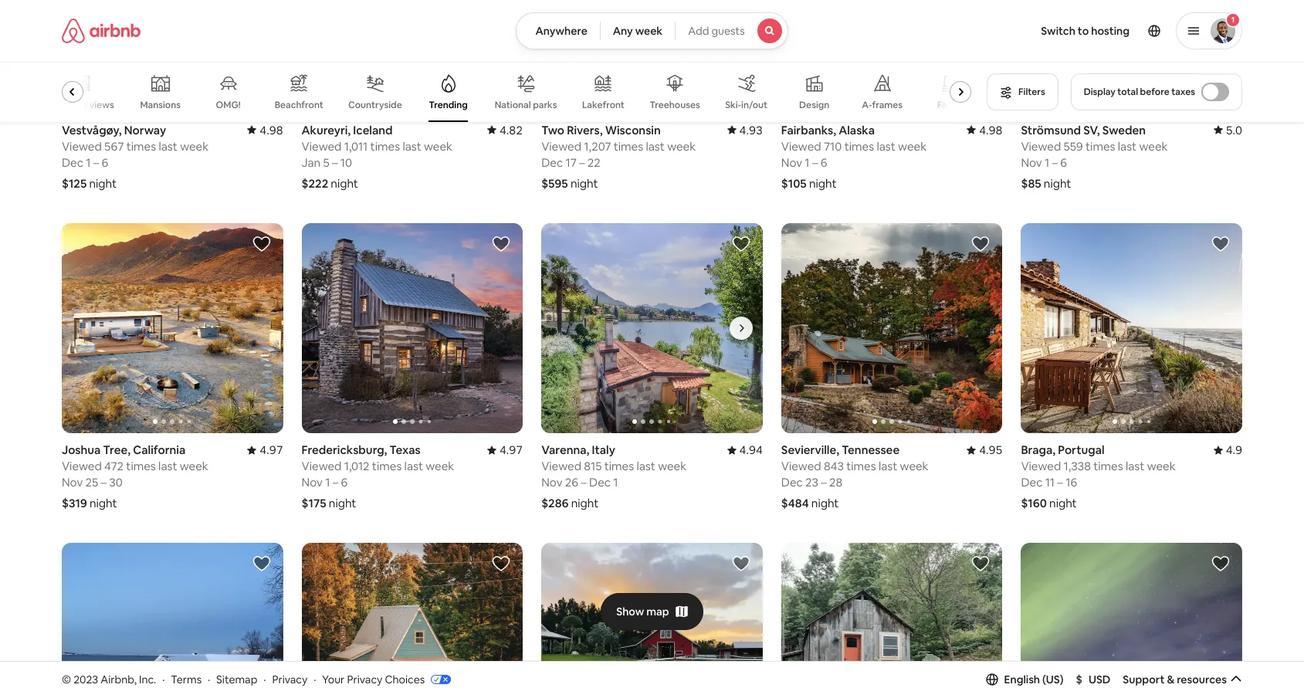 Task type: locate. For each thing, give the bounding box(es) containing it.
privacy
[[272, 672, 308, 686], [347, 672, 382, 686]]

$319
[[62, 496, 87, 510]]

– inside fairbanks, alaska viewed 710 times last week nov 1 – 6 $105 night
[[812, 155, 818, 170]]

viewed for akureyri, iceland viewed 1,011 times last week jan 5 – 10 $222 night
[[302, 139, 342, 154]]

times inside strömsund sv, sweden viewed 559 times last week nov 1 – 6 $85 night
[[1086, 139, 1115, 154]]

night
[[89, 176, 117, 191], [331, 176, 358, 191], [809, 176, 837, 191], [571, 176, 598, 191], [1044, 176, 1071, 191], [90, 496, 117, 510], [329, 496, 356, 510], [811, 496, 839, 510], [571, 496, 599, 510], [1049, 496, 1077, 510]]

filters button
[[987, 73, 1058, 110]]

privacy left your
[[272, 672, 308, 686]]

add guests
[[688, 24, 745, 38]]

to
[[1078, 24, 1089, 38]]

night inside strömsund sv, sweden viewed 559 times last week nov 1 – 6 $85 night
[[1044, 176, 1071, 191]]

times for sevierville, tennessee viewed 843 times last week dec 23 – 28 $484 night
[[846, 459, 876, 473]]

choices
[[385, 672, 425, 686]]

– right '11'
[[1057, 475, 1063, 490]]

2 · from the left
[[208, 672, 210, 686]]

night inside fairbanks, alaska viewed 710 times last week nov 1 – 6 $105 night
[[809, 176, 837, 191]]

times inside the fredericksburg, texas viewed 1,012 times last week nov 1 – 6 $175 night
[[372, 459, 402, 473]]

4.94
[[739, 443, 763, 457]]

– inside the fredericksburg, texas viewed 1,012 times last week nov 1 – 6 $175 night
[[333, 475, 338, 490]]

viewed down varenna, in the left of the page
[[541, 459, 581, 473]]

0 horizontal spatial 4.97
[[260, 443, 283, 457]]

viewed down vestvågøy,
[[62, 139, 102, 154]]

support
[[1123, 672, 1165, 686]]

mansions
[[140, 99, 181, 111]]

group containing amazing views
[[49, 62, 978, 122]]

– right 26
[[581, 475, 587, 490]]

6 down 567
[[102, 155, 108, 170]]

add
[[688, 24, 709, 38]]

1 horizontal spatial 4.97
[[500, 443, 523, 457]]

ski-in/out
[[725, 99, 768, 111]]

last inside varenna, italy viewed 815 times last week nov 26 – dec 1 $286 night
[[637, 459, 655, 473]]

night down 26
[[571, 496, 599, 510]]

last down sweden
[[1118, 139, 1137, 154]]

2 4.98 from the left
[[979, 123, 1003, 137]]

times inside vestvågøy, norway viewed 567 times last week dec 1 – 6 $125 night
[[126, 139, 156, 154]]

privacy right your
[[347, 672, 382, 686]]

– for akureyri, iceland viewed 1,011 times last week jan 5 – 10 $222 night
[[332, 155, 338, 170]]

dec inside braga, portugal viewed 1,338 times last week dec 11 – 16 $160 night
[[1021, 475, 1043, 490]]

omg!
[[216, 99, 241, 111]]

nov inside the fredericksburg, texas viewed 1,012 times last week nov 1 – 6 $175 night
[[302, 475, 323, 490]]

times for varenna, italy viewed 815 times last week nov 26 – dec 1 $286 night
[[604, 459, 634, 473]]

4.98 out of 5 average rating image down beachfront
[[247, 123, 283, 137]]

any week
[[613, 24, 663, 38]]

dec inside vestvågøy, norway viewed 567 times last week dec 1 – 6 $125 night
[[62, 155, 83, 170]]

night right $175
[[329, 496, 356, 510]]

viewed down strömsund on the right of the page
[[1021, 139, 1061, 154]]

times for fairbanks, alaska viewed 710 times last week nov 1 – 6 $105 night
[[844, 139, 874, 154]]

viewed inside sevierville, tennessee viewed 843 times last week dec 23 – 28 $484 night
[[781, 459, 821, 473]]

0 horizontal spatial 4.98
[[260, 123, 283, 137]]

472
[[104, 459, 124, 473]]

night inside the 'two rivers, wisconsin viewed 1,207 times last week dec 17 – 22 $595 night'
[[571, 176, 598, 191]]

support & resources
[[1123, 672, 1227, 686]]

– inside braga, portugal viewed 1,338 times last week dec 11 – 16 $160 night
[[1057, 475, 1063, 490]]

add to wishlist: vero beach, florida image
[[732, 554, 750, 573]]

11
[[1045, 475, 1055, 490]]

add to wishlist: hella, iceland image
[[1211, 554, 1230, 573]]

times down wisconsin
[[614, 139, 643, 154]]

night right $105
[[809, 176, 837, 191]]

night down 16
[[1049, 496, 1077, 510]]

views
[[89, 99, 114, 111]]

viewed down braga,
[[1021, 459, 1061, 473]]

· left privacy link
[[263, 672, 266, 686]]

· left your
[[314, 672, 316, 686]]

times down "sv,"
[[1086, 139, 1115, 154]]

1 horizontal spatial privacy
[[347, 672, 382, 686]]

5.0
[[1226, 123, 1242, 137]]

times down tennessee
[[846, 459, 876, 473]]

add to wishlist: sevierville, tennessee image
[[972, 235, 990, 253]]

fredericksburg,
[[302, 443, 387, 457]]

dec left 17
[[541, 155, 563, 170]]

6 for vestvågøy, norway viewed 567 times last week dec 1 – 6 $125 night
[[102, 155, 108, 170]]

4.98 out of 5 average rating image for fairbanks, alaska viewed 710 times last week nov 1 – 6 $105 night
[[967, 123, 1003, 137]]

last for sevierville, tennessee viewed 843 times last week dec 23 – 28 $484 night
[[879, 459, 897, 473]]

times down norway
[[126, 139, 156, 154]]

4.94 out of 5 average rating image
[[727, 443, 763, 457]]

1
[[1231, 15, 1235, 25], [86, 155, 91, 170], [805, 155, 810, 170], [1045, 155, 1049, 170], [325, 475, 330, 490], [613, 475, 618, 490]]

6 inside fairbanks, alaska viewed 710 times last week nov 1 – 6 $105 night
[[821, 155, 827, 170]]

· right inc.
[[162, 672, 165, 686]]

braga,
[[1021, 443, 1056, 457]]

1 horizontal spatial 4.98 out of 5 average rating image
[[967, 123, 1003, 137]]

2 4.97 from the left
[[500, 443, 523, 457]]

night down 10
[[331, 176, 358, 191]]

week inside the 'two rivers, wisconsin viewed 1,207 times last week dec 17 – 22 $595 night'
[[667, 139, 696, 154]]

4.97 left fredericksburg,
[[260, 443, 283, 457]]

nov
[[781, 155, 802, 170], [1021, 155, 1042, 170], [62, 475, 83, 490], [302, 475, 323, 490], [541, 475, 562, 490]]

last down wisconsin
[[646, 139, 665, 154]]

$85
[[1021, 176, 1041, 191]]

times down iceland
[[370, 139, 400, 154]]

viewed inside varenna, italy viewed 815 times last week nov 26 – dec 1 $286 night
[[541, 459, 581, 473]]

night down 22
[[571, 176, 598, 191]]

– for braga, portugal viewed 1,338 times last week dec 11 – 16 $160 night
[[1057, 475, 1063, 490]]

last right 815
[[637, 459, 655, 473]]

times down texas
[[372, 459, 402, 473]]

nov for fredericksburg, texas viewed 1,012 times last week nov 1 – 6 $175 night
[[302, 475, 323, 490]]

times for vestvågøy, norway viewed 567 times last week dec 1 – 6 $125 night
[[126, 139, 156, 154]]

viewed inside akureyri, iceland viewed 1,011 times last week jan 5 – 10 $222 night
[[302, 139, 342, 154]]

switch
[[1041, 24, 1075, 38]]

sweden
[[1102, 123, 1146, 137]]

last down 'frames'
[[877, 139, 896, 154]]

dec up $125
[[62, 155, 83, 170]]

last inside joshua tree, california viewed 472 times last week nov 25 – 30 $319 night
[[158, 459, 177, 473]]

6 down the 1,012
[[341, 475, 348, 490]]

1 inside varenna, italy viewed 815 times last week nov 26 – dec 1 $286 night
[[613, 475, 618, 490]]

add to wishlist: varenna, italy image
[[732, 235, 750, 253]]

switch to hosting link
[[1032, 15, 1139, 47]]

viewed inside the 'two rivers, wisconsin viewed 1,207 times last week dec 17 – 22 $595 night'
[[541, 139, 581, 154]]

last inside akureyri, iceland viewed 1,011 times last week jan 5 – 10 $222 night
[[403, 139, 421, 154]]

4.9 out of 5 average rating image
[[1214, 443, 1242, 457]]

6 inside vestvågøy, norway viewed 567 times last week dec 1 – 6 $125 night
[[102, 155, 108, 170]]

times inside varenna, italy viewed 815 times last week nov 26 – dec 1 $286 night
[[604, 459, 634, 473]]

– down fredericksburg,
[[333, 475, 338, 490]]

last for vestvågøy, norway viewed 567 times last week dec 1 – 6 $125 night
[[159, 139, 177, 154]]

parks
[[533, 99, 557, 111]]

6 down the 559
[[1060, 155, 1067, 170]]

4.98 out of 5 average rating image down "filters" button
[[967, 123, 1003, 137]]

profile element
[[807, 0, 1242, 62]]

viewed inside braga, portugal viewed 1,338 times last week dec 11 – 16 $160 night
[[1021, 459, 1061, 473]]

1 4.98 out of 5 average rating image from the left
[[247, 123, 283, 137]]

farms
[[937, 99, 963, 111]]

2 privacy from the left
[[347, 672, 382, 686]]

anywhere button
[[516, 12, 601, 49]]

$160
[[1021, 496, 1047, 510]]

dec for sevierville,
[[781, 475, 803, 490]]

design
[[799, 99, 830, 111]]

last for fairbanks, alaska viewed 710 times last week nov 1 – 6 $105 night
[[877, 139, 896, 154]]

viewed for varenna, italy viewed 815 times last week nov 26 – dec 1 $286 night
[[541, 459, 581, 473]]

4.98 out of 5 average rating image
[[247, 123, 283, 137], [967, 123, 1003, 137]]

week inside strömsund sv, sweden viewed 559 times last week nov 1 – 6 $85 night
[[1139, 139, 1168, 154]]

iceland
[[353, 123, 393, 137]]

$595
[[541, 176, 568, 191]]

4.82
[[500, 123, 523, 137]]

display total before taxes
[[1084, 86, 1195, 98]]

braga, portugal viewed 1,338 times last week dec 11 – 16 $160 night
[[1021, 443, 1176, 510]]

week inside joshua tree, california viewed 472 times last week nov 25 – 30 $319 night
[[180, 459, 208, 473]]

times right 1,338
[[1093, 459, 1123, 473]]

17
[[566, 155, 577, 170]]

nov left 25
[[62, 475, 83, 490]]

group
[[49, 62, 978, 122], [62, 223, 283, 433], [302, 223, 523, 433], [541, 223, 984, 433], [781, 223, 1003, 433], [1021, 223, 1242, 433], [62, 543, 283, 698], [302, 543, 523, 698], [541, 543, 763, 698], [781, 543, 1003, 698], [1021, 543, 1242, 698]]

–
[[93, 155, 99, 170], [332, 155, 338, 170], [812, 155, 818, 170], [579, 155, 585, 170], [1052, 155, 1058, 170], [101, 475, 107, 490], [333, 475, 338, 490], [821, 475, 827, 490], [581, 475, 587, 490], [1057, 475, 1063, 490]]

– inside sevierville, tennessee viewed 843 times last week dec 23 – 28 $484 night
[[821, 475, 827, 490]]

dec left '11'
[[1021, 475, 1043, 490]]

– down vestvågøy,
[[93, 155, 99, 170]]

nov up $175
[[302, 475, 323, 490]]

strömsund
[[1021, 123, 1081, 137]]

last inside fairbanks, alaska viewed 710 times last week nov 1 – 6 $105 night
[[877, 139, 896, 154]]

5.0 out of 5 average rating image
[[1214, 123, 1242, 137]]

– right 5
[[332, 155, 338, 170]]

portugal
[[1058, 443, 1105, 457]]

two rivers, wisconsin viewed 1,207 times last week dec 17 – 22 $595 night
[[541, 123, 696, 191]]

4.98 for vestvågøy, norway viewed 567 times last week dec 1 – 6 $125 night
[[260, 123, 283, 137]]

– right 25
[[101, 475, 107, 490]]

viewed inside the fredericksburg, texas viewed 1,012 times last week nov 1 – 6 $175 night
[[302, 459, 342, 473]]

last inside braga, portugal viewed 1,338 times last week dec 11 – 16 $160 night
[[1126, 459, 1145, 473]]

0 horizontal spatial privacy
[[272, 672, 308, 686]]

nov up $85
[[1021, 155, 1042, 170]]

times inside braga, portugal viewed 1,338 times last week dec 11 – 16 $160 night
[[1093, 459, 1123, 473]]

a-frames
[[862, 99, 903, 111]]

inc.
[[139, 672, 156, 686]]

times inside akureyri, iceland viewed 1,011 times last week jan 5 – 10 $222 night
[[370, 139, 400, 154]]

23
[[805, 475, 818, 490]]

viewed down two
[[541, 139, 581, 154]]

viewed for sevierville, tennessee viewed 843 times last week dec 23 – 28 $484 night
[[781, 459, 821, 473]]

add to wishlist: braga, portugal image
[[1211, 235, 1230, 253]]

4.97 for joshua tree, california viewed 472 times last week nov 25 – 30 $319 night
[[260, 443, 283, 457]]

times down california
[[126, 459, 156, 473]]

guests
[[711, 24, 745, 38]]

6 for fredericksburg, texas viewed 1,012 times last week nov 1 – 6 $175 night
[[341, 475, 348, 490]]

last down tennessee
[[879, 459, 897, 473]]

dec left the 23 at right
[[781, 475, 803, 490]]

4.98 for fairbanks, alaska viewed 710 times last week nov 1 – 6 $105 night
[[979, 123, 1003, 137]]

dec
[[62, 155, 83, 170], [541, 155, 563, 170], [781, 475, 803, 490], [589, 475, 611, 490], [1021, 475, 1043, 490]]

viewed down fairbanks, on the right top of the page
[[781, 139, 821, 154]]

– down strömsund on the right of the page
[[1052, 155, 1058, 170]]

night right $125
[[89, 176, 117, 191]]

None search field
[[516, 12, 788, 49]]

nov inside varenna, italy viewed 815 times last week nov 26 – dec 1 $286 night
[[541, 475, 562, 490]]

(us)
[[1042, 672, 1064, 686]]

week inside button
[[635, 24, 663, 38]]

viewed inside strömsund sv, sweden viewed 559 times last week nov 1 – 6 $85 night
[[1021, 139, 1061, 154]]

4.98 down beachfront
[[260, 123, 283, 137]]

30
[[109, 475, 123, 490]]

last inside the fredericksburg, texas viewed 1,012 times last week nov 1 – 6 $175 night
[[404, 459, 423, 473]]

last inside vestvågøy, norway viewed 567 times last week dec 1 – 6 $125 night
[[159, 139, 177, 154]]

nov for fairbanks, alaska viewed 710 times last week nov 1 – 6 $105 night
[[781, 155, 802, 170]]

2 4.98 out of 5 average rating image from the left
[[967, 123, 1003, 137]]

night down 25
[[90, 496, 117, 510]]

anywhere
[[535, 24, 587, 38]]

1 horizontal spatial 4.98
[[979, 123, 1003, 137]]

last down texas
[[404, 459, 423, 473]]

– inside joshua tree, california viewed 472 times last week nov 25 – 30 $319 night
[[101, 475, 107, 490]]

nov left 26
[[541, 475, 562, 490]]

sitemap link
[[216, 672, 257, 686]]

viewed
[[62, 139, 102, 154], [302, 139, 342, 154], [781, 139, 821, 154], [541, 139, 581, 154], [1021, 139, 1061, 154], [62, 459, 102, 473], [302, 459, 342, 473], [781, 459, 821, 473], [541, 459, 581, 473], [1021, 459, 1061, 473]]

national
[[495, 99, 531, 111]]

$ usd
[[1076, 672, 1111, 686]]

nov up $105
[[781, 155, 802, 170]]

viewed for fairbanks, alaska viewed 710 times last week nov 1 – 6 $105 night
[[781, 139, 821, 154]]

10
[[340, 155, 352, 170]]

– inside varenna, italy viewed 815 times last week nov 26 – dec 1 $286 night
[[581, 475, 587, 490]]

$222
[[302, 176, 328, 191]]

4.97 left varenna, in the left of the page
[[500, 443, 523, 457]]

times down alaska
[[844, 139, 874, 154]]

– for varenna, italy viewed 815 times last week nov 26 – dec 1 $286 night
[[581, 475, 587, 490]]

nov inside fairbanks, alaska viewed 710 times last week nov 1 – 6 $105 night
[[781, 155, 802, 170]]

viewed inside vestvågøy, norway viewed 567 times last week dec 1 – 6 $125 night
[[62, 139, 102, 154]]

times for fredericksburg, texas viewed 1,012 times last week nov 1 – 6 $175 night
[[372, 459, 402, 473]]

night inside the fredericksburg, texas viewed 1,012 times last week nov 1 – 6 $175 night
[[329, 496, 356, 510]]

support & resources button
[[1123, 672, 1242, 686]]

0 horizontal spatial 4.98 out of 5 average rating image
[[247, 123, 283, 137]]

your privacy choices
[[322, 672, 425, 686]]

– inside the 'two rivers, wisconsin viewed 1,207 times last week dec 17 – 22 $595 night'
[[579, 155, 585, 170]]

last right 1,011
[[403, 139, 421, 154]]

4.98 down "filters" button
[[979, 123, 1003, 137]]

times inside fairbanks, alaska viewed 710 times last week nov 1 – 6 $105 night
[[844, 139, 874, 154]]

6 inside the fredericksburg, texas viewed 1,012 times last week nov 1 – 6 $175 night
[[341, 475, 348, 490]]

tennessee
[[842, 443, 900, 457]]

– inside akureyri, iceland viewed 1,011 times last week jan 5 – 10 $222 night
[[332, 155, 338, 170]]

last down california
[[158, 459, 177, 473]]

last inside strömsund sv, sweden viewed 559 times last week nov 1 – 6 $85 night
[[1118, 139, 1137, 154]]

– down fairbanks, on the right top of the page
[[812, 155, 818, 170]]

in/out
[[741, 99, 768, 111]]

night inside vestvågøy, norway viewed 567 times last week dec 1 – 6 $125 night
[[89, 176, 117, 191]]

6 inside strömsund sv, sweden viewed 559 times last week nov 1 – 6 $85 night
[[1060, 155, 1067, 170]]

· right terms
[[208, 672, 210, 686]]

viewed for fredericksburg, texas viewed 1,012 times last week nov 1 – 6 $175 night
[[302, 459, 342, 473]]

your
[[322, 672, 345, 686]]

viewed down "sevierville,"
[[781, 459, 821, 473]]

– for fairbanks, alaska viewed 710 times last week nov 1 – 6 $105 night
[[812, 155, 818, 170]]

times inside joshua tree, california viewed 472 times last week nov 25 – 30 $319 night
[[126, 459, 156, 473]]

night down 28
[[811, 496, 839, 510]]

last inside sevierville, tennessee viewed 843 times last week dec 23 – 28 $484 night
[[879, 459, 897, 473]]

viewed down akureyri,
[[302, 139, 342, 154]]

dec inside sevierville, tennessee viewed 843 times last week dec 23 – 28 $484 night
[[781, 475, 803, 490]]

wisconsin
[[605, 123, 661, 137]]

vestvågøy, norway viewed 567 times last week dec 1 – 6 $125 night
[[62, 123, 209, 191]]

$
[[1076, 672, 1082, 686]]

viewed down fredericksburg,
[[302, 459, 342, 473]]

viewed inside fairbanks, alaska viewed 710 times last week nov 1 – 6 $105 night
[[781, 139, 821, 154]]

viewed down joshua
[[62, 459, 102, 473]]

– right the 23 at right
[[821, 475, 827, 490]]

1 · from the left
[[162, 672, 165, 686]]

add to wishlist: engenes, norway image
[[252, 554, 271, 573]]

total
[[1117, 86, 1138, 98]]

– right 17
[[579, 155, 585, 170]]

akureyri, iceland viewed 1,011 times last week jan 5 – 10 $222 night
[[302, 123, 453, 191]]

dec down 815
[[589, 475, 611, 490]]

– inside vestvågøy, norway viewed 567 times last week dec 1 – 6 $125 night
[[93, 155, 99, 170]]

last right 1,338
[[1126, 459, 1145, 473]]

6 down 710
[[821, 155, 827, 170]]

night right $85
[[1044, 176, 1071, 191]]

times
[[126, 139, 156, 154], [370, 139, 400, 154], [844, 139, 874, 154], [614, 139, 643, 154], [1086, 139, 1115, 154], [126, 459, 156, 473], [372, 459, 402, 473], [846, 459, 876, 473], [604, 459, 634, 473], [1093, 459, 1123, 473]]

1 4.97 from the left
[[260, 443, 283, 457]]

last for varenna, italy viewed 815 times last week nov 26 – dec 1 $286 night
[[637, 459, 655, 473]]

times inside sevierville, tennessee viewed 843 times last week dec 23 – 28 $484 night
[[846, 459, 876, 473]]

last down norway
[[159, 139, 177, 154]]

1 4.98 from the left
[[260, 123, 283, 137]]

times down italy
[[604, 459, 634, 473]]

times inside the 'two rivers, wisconsin viewed 1,207 times last week dec 17 – 22 $595 night'
[[614, 139, 643, 154]]

week inside vestvågøy, norway viewed 567 times last week dec 1 – 6 $125 night
[[180, 139, 209, 154]]



Task type: vqa. For each thing, say whether or not it's contained in the screenshot.
2 to the top
no



Task type: describe. For each thing, give the bounding box(es) containing it.
add to wishlist: monkton, vermont image
[[972, 554, 990, 573]]

4.9
[[1226, 443, 1242, 457]]

tree,
[[103, 443, 131, 457]]

4.97 for fredericksburg, texas viewed 1,012 times last week nov 1 – 6 $175 night
[[500, 443, 523, 457]]

dec inside the 'two rivers, wisconsin viewed 1,207 times last week dec 17 – 22 $595 night'
[[541, 155, 563, 170]]

26
[[565, 475, 578, 490]]

1 privacy from the left
[[272, 672, 308, 686]]

1 inside the fredericksburg, texas viewed 1,012 times last week nov 1 – 6 $175 night
[[325, 475, 330, 490]]

times for akureyri, iceland viewed 1,011 times last week jan 5 – 10 $222 night
[[370, 139, 400, 154]]

none search field containing anywhere
[[516, 12, 788, 49]]

two
[[541, 123, 564, 137]]

– for sevierville, tennessee viewed 843 times last week dec 23 – 28 $484 night
[[821, 475, 827, 490]]

sevierville,
[[781, 443, 839, 457]]

countryside
[[348, 99, 402, 111]]

fredericksburg, texas viewed 1,012 times last week nov 1 – 6 $175 night
[[302, 443, 454, 510]]

&
[[1167, 672, 1175, 686]]

sitemap
[[216, 672, 257, 686]]

710
[[824, 139, 842, 154]]

california
[[133, 443, 185, 457]]

567
[[104, 139, 124, 154]]

1 button
[[1176, 12, 1242, 49]]

© 2023 airbnb, inc. ·
[[62, 672, 165, 686]]

night inside varenna, italy viewed 815 times last week nov 26 – dec 1 $286 night
[[571, 496, 599, 510]]

akureyri,
[[302, 123, 351, 137]]

times for braga, portugal viewed 1,338 times last week dec 11 – 16 $160 night
[[1093, 459, 1123, 473]]

privacy inside 'link'
[[347, 672, 382, 686]]

night inside braga, portugal viewed 1,338 times last week dec 11 – 16 $160 night
[[1049, 496, 1077, 510]]

alaska
[[839, 123, 875, 137]]

last for braga, portugal viewed 1,338 times last week dec 11 – 16 $160 night
[[1126, 459, 1145, 473]]

sv,
[[1083, 123, 1100, 137]]

add to wishlist: burke, vermont image
[[492, 554, 511, 573]]

strömsund sv, sweden viewed 559 times last week nov 1 – 6 $85 night
[[1021, 123, 1168, 191]]

22
[[587, 155, 601, 170]]

beachfront
[[275, 99, 323, 111]]

terms link
[[171, 672, 202, 686]]

– for vestvågøy, norway viewed 567 times last week dec 1 – 6 $125 night
[[93, 155, 99, 170]]

amazing views
[[49, 99, 114, 111]]

last for akureyri, iceland viewed 1,011 times last week jan 5 – 10 $222 night
[[403, 139, 421, 154]]

viewed for braga, portugal viewed 1,338 times last week dec 11 – 16 $160 night
[[1021, 459, 1061, 473]]

terms
[[171, 672, 202, 686]]

$105
[[781, 176, 807, 191]]

add to wishlist: joshua tree, california image
[[252, 235, 271, 253]]

$286
[[541, 496, 569, 510]]

english (us)
[[1004, 672, 1064, 686]]

varenna, italy viewed 815 times last week nov 26 – dec 1 $286 night
[[541, 443, 686, 510]]

1 inside vestvågøy, norway viewed 567 times last week dec 1 – 6 $125 night
[[86, 155, 91, 170]]

norway
[[124, 123, 166, 137]]

fairbanks, alaska viewed 710 times last week nov 1 – 6 $105 night
[[781, 123, 927, 191]]

week inside varenna, italy viewed 815 times last week nov 26 – dec 1 $286 night
[[658, 459, 686, 473]]

1 inside strömsund sv, sweden viewed 559 times last week nov 1 – 6 $85 night
[[1045, 155, 1049, 170]]

sevierville, tennessee viewed 843 times last week dec 23 – 28 $484 night
[[781, 443, 929, 510]]

show
[[616, 604, 644, 618]]

4.98 out of 5 average rating image for vestvågøy, norway viewed 567 times last week dec 1 – 6 $125 night
[[247, 123, 283, 137]]

varenna,
[[541, 443, 589, 457]]

1 inside fairbanks, alaska viewed 710 times last week nov 1 – 6 $105 night
[[805, 155, 810, 170]]

nov inside strömsund sv, sweden viewed 559 times last week nov 1 – 6 $85 night
[[1021, 155, 1042, 170]]

week inside braga, portugal viewed 1,338 times last week dec 11 – 16 $160 night
[[1147, 459, 1176, 473]]

treehouses
[[650, 99, 700, 111]]

3 · from the left
[[263, 672, 266, 686]]

hosting
[[1091, 24, 1130, 38]]

week inside sevierville, tennessee viewed 843 times last week dec 23 – 28 $484 night
[[900, 459, 929, 473]]

nov for varenna, italy viewed 815 times last week nov 26 – dec 1 $286 night
[[541, 475, 562, 490]]

italy
[[592, 443, 615, 457]]

filters
[[1019, 86, 1045, 98]]

1,207
[[584, 139, 611, 154]]

taxes
[[1171, 86, 1195, 98]]

– for fredericksburg, texas viewed 1,012 times last week nov 1 – 6 $175 night
[[333, 475, 338, 490]]

dec for vestvågøy,
[[62, 155, 83, 170]]

national parks
[[495, 99, 557, 111]]

night inside akureyri, iceland viewed 1,011 times last week jan 5 – 10 $222 night
[[331, 176, 358, 191]]

nov inside joshua tree, california viewed 472 times last week nov 25 – 30 $319 night
[[62, 475, 83, 490]]

display
[[1084, 86, 1116, 98]]

before
[[1140, 86, 1169, 98]]

4.95
[[979, 443, 1003, 457]]

viewed for vestvågøy, norway viewed 567 times last week dec 1 – 6 $125 night
[[62, 139, 102, 154]]

5
[[323, 155, 329, 170]]

texas
[[390, 443, 421, 457]]

dec for braga,
[[1021, 475, 1043, 490]]

ski-
[[725, 99, 741, 111]]

1,011
[[344, 139, 368, 154]]

4.82 out of 5 average rating image
[[487, 123, 523, 137]]

night inside joshua tree, california viewed 472 times last week nov 25 – 30 $319 night
[[90, 496, 117, 510]]

559
[[1064, 139, 1083, 154]]

last inside the 'two rivers, wisconsin viewed 1,207 times last week dec 17 – 22 $595 night'
[[646, 139, 665, 154]]

viewed inside joshua tree, california viewed 472 times last week nov 25 – 30 $319 night
[[62, 459, 102, 473]]

your privacy choices link
[[322, 672, 451, 687]]

airbnb,
[[101, 672, 137, 686]]

last for fredericksburg, texas viewed 1,012 times last week nov 1 – 6 $175 night
[[404, 459, 423, 473]]

6 for fairbanks, alaska viewed 710 times last week nov 1 – 6 $105 night
[[821, 155, 827, 170]]

815
[[584, 459, 602, 473]]

4.93
[[739, 123, 763, 137]]

4.95 out of 5 average rating image
[[967, 443, 1003, 457]]

night inside sevierville, tennessee viewed 843 times last week dec 23 – 28 $484 night
[[811, 496, 839, 510]]

2023
[[74, 672, 98, 686]]

joshua tree, california viewed 472 times last week nov 25 – 30 $319 night
[[62, 443, 208, 510]]

28
[[829, 475, 843, 490]]

week inside the fredericksburg, texas viewed 1,012 times last week nov 1 – 6 $175 night
[[426, 459, 454, 473]]

add guests button
[[675, 12, 788, 49]]

$175
[[302, 496, 326, 510]]

– inside strömsund sv, sweden viewed 559 times last week nov 1 – 6 $85 night
[[1052, 155, 1058, 170]]

week inside fairbanks, alaska viewed 710 times last week nov 1 – 6 $105 night
[[898, 139, 927, 154]]

16
[[1066, 475, 1077, 490]]

any week button
[[600, 12, 676, 49]]

resources
[[1177, 672, 1227, 686]]

a-
[[862, 99, 872, 111]]

add to wishlist: fredericksburg, texas image
[[492, 235, 511, 253]]

show map
[[616, 604, 669, 618]]

843
[[824, 459, 844, 473]]

any
[[613, 24, 633, 38]]

4.97 out of 5 average rating image
[[487, 443, 523, 457]]

1 inside 1 dropdown button
[[1231, 15, 1235, 25]]

week inside akureyri, iceland viewed 1,011 times last week jan 5 – 10 $222 night
[[424, 139, 453, 154]]

rivers,
[[567, 123, 603, 137]]

trending
[[429, 99, 468, 111]]

lakefront
[[582, 99, 625, 111]]

english (us) button
[[986, 672, 1064, 686]]

$484
[[781, 496, 809, 510]]

privacy link
[[272, 672, 308, 686]]

4.93 out of 5 average rating image
[[727, 123, 763, 137]]

4 · from the left
[[314, 672, 316, 686]]

dec inside varenna, italy viewed 815 times last week nov 26 – dec 1 $286 night
[[589, 475, 611, 490]]

4.97 out of 5 average rating image
[[247, 443, 283, 457]]



